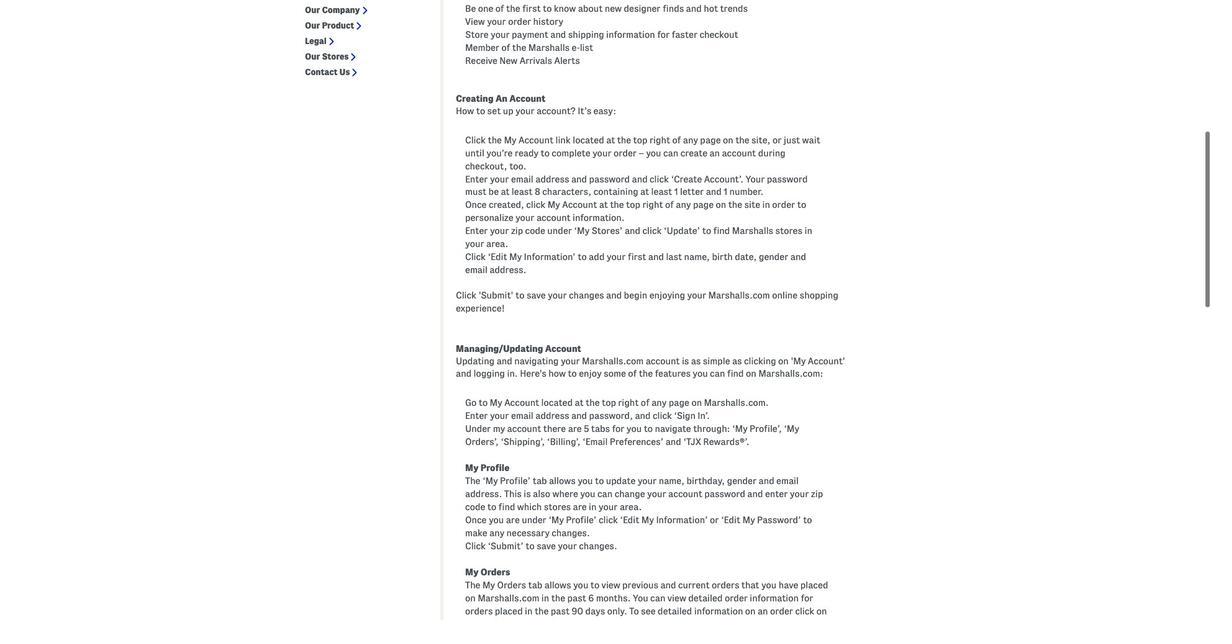 Task type: vqa. For each thing, say whether or not it's contained in the screenshot.
Novelty Striped Sweater image
no



Task type: locate. For each thing, give the bounding box(es) containing it.
this
[[504, 489, 522, 499]]

an
[[496, 94, 507, 104]]

1 horizontal spatial as
[[732, 357, 742, 367]]

1 vertical spatial under
[[522, 515, 546, 525]]

allows for where
[[549, 476, 576, 486]]

save inside click 'submit' to save your changes and begin enjoying your marshalls.com online shopping experience!
[[527, 291, 546, 301]]

and up under my account there are 5 tabs for you to navigate through: 'my profile', 'my orders', 'shipping', 'billing', 'email preferences' and 'tjx rewards®'.
[[635, 411, 651, 421]]

1 vertical spatial once
[[465, 515, 487, 525]]

for inside under my account there are 5 tabs for you to navigate through: 'my profile', 'my orders', 'shipping', 'billing', 'email preferences' and 'tjx rewards®'.
[[612, 424, 624, 434]]

or
[[773, 135, 782, 145], [710, 515, 719, 525]]

1 horizontal spatial orders
[[712, 580, 739, 590]]

at right the be
[[501, 187, 510, 197]]

1 address from the top
[[535, 174, 569, 184]]

click inside go to my account located at the top right of any page on marshalls.com. enter your email address and password, and click 'sign in'.
[[653, 411, 672, 421]]

page down letter
[[693, 200, 714, 210]]

our down legal link at the top left of the page
[[305, 51, 320, 61]]

be one of the first to know about new designer finds and hot trends view your order history store your payment and shipping information for faster checkout member of the marshalls e-list receive new arrivals alerts
[[465, 4, 748, 66]]

orders down 'submit'
[[480, 567, 510, 577]]

under inside the 'my profile' tab allows you to update your name, birthday, gender and email address. this is also where you can change your account password and enter your zip code to find which stores are in your area. once you are under 'my profile' click 'edit my information' or 'edit my password' to make any necessary changes.
[[522, 515, 546, 525]]

0 horizontal spatial profile'
[[500, 476, 531, 486]]

can up see
[[650, 593, 665, 603]]

1 vertical spatial placed
[[495, 607, 523, 616]]

also
[[533, 489, 550, 499]]

0 horizontal spatial zip
[[511, 226, 523, 236]]

an up available
[[758, 607, 768, 616]]

find inside the 'my profile' tab allows you to update your name, birthday, gender and email address. this is also where you can change your account password and enter your zip code to find which stores are in your area. once you are under 'my profile' click 'edit my information' or 'edit my password' to make any necessary changes.
[[498, 502, 515, 512]]

tab up details'.
[[528, 580, 542, 590]]

first up 'payment'
[[522, 4, 541, 14]]

0 vertical spatial page
[[700, 135, 721, 145]]

0 vertical spatial stores
[[775, 226, 802, 236]]

save
[[527, 291, 546, 301], [537, 541, 556, 551]]

2 horizontal spatial 'edit
[[721, 515, 740, 525]]

available
[[735, 620, 772, 620]]

or inside the 'my profile' tab allows you to update your name, birthday, gender and email address. this is also where you can change your account password and enter your zip code to find which stores are in your area. once you are under 'my profile' click 'edit my information' or 'edit my password' to make any necessary changes.
[[710, 515, 719, 525]]

2 our from the top
[[305, 21, 320, 31]]

once down must on the left top
[[465, 200, 487, 210]]

0 vertical spatial name,
[[684, 252, 710, 262]]

1 horizontal spatial information'
[[656, 515, 708, 525]]

your
[[746, 174, 765, 184]]

order up 'payment'
[[508, 17, 531, 27]]

1 horizontal spatial password
[[704, 489, 745, 499]]

and left the last
[[648, 252, 664, 262]]

0 vertical spatial address.
[[490, 265, 526, 275]]

to inside managing/updating account updating and navigating your marshalls.com account is as simple as clicking on 'my account' and logging in. here's how to enjoy some of the features you can find on marshalls.com:
[[568, 369, 577, 379]]

0 vertical spatial tab
[[533, 476, 547, 486]]

top down containing
[[626, 200, 640, 210]]

the left 6
[[551, 593, 565, 603]]

account
[[722, 148, 756, 158], [537, 213, 571, 223], [646, 357, 680, 367], [507, 424, 541, 434], [668, 489, 702, 499]]

1 enter from the top
[[465, 174, 488, 184]]

password inside the 'my profile' tab allows you to update your name, birthday, gender and email address. this is also where you can change your account password and enter your zip code to find which stores are in your area. once you are under 'my profile' click 'edit my information' or 'edit my password' to make any necessary changes.
[[704, 489, 745, 499]]

your inside creating an account how to set up your account? it's easy:
[[515, 106, 534, 116]]

1 vertical spatial marshalls.com
[[582, 357, 644, 367]]

0 horizontal spatial for
[[612, 424, 624, 434]]

0 vertical spatial store
[[465, 30, 489, 40]]

first inside be one of the first to know about new designer finds and hot trends view your order history store your payment and shipping information for faster checkout member of the marshalls e-list receive new arrivals alerts
[[522, 4, 541, 14]]

allows
[[549, 476, 576, 486], [545, 580, 571, 590]]

stores'
[[592, 226, 623, 236]]

store down "view"
[[465, 30, 489, 40]]

enter inside go to my account located at the top right of any page on marshalls.com. enter your email address and password, and click 'sign in'.
[[465, 411, 488, 421]]

our
[[305, 5, 320, 15], [305, 21, 320, 31], [305, 51, 320, 61]]

90
[[572, 607, 583, 616]]

store inside the my orders tab allows you to view previous and current orders that you have placed on marshalls.com in the past 6 months. you can view detailed order information for orders placed in the past 90 days only. to see detailed information on an order click on 'view order details'. store purchases and return history are not available at this time.
[[553, 620, 576, 620]]

to inside click 'submit' to save your changes and begin enjoying your marshalls.com online shopping experience!
[[516, 291, 525, 301]]

0 vertical spatial find
[[713, 226, 730, 236]]

0 vertical spatial first
[[522, 4, 541, 14]]

our product link
[[305, 21, 354, 31]]

code up make
[[465, 502, 485, 512]]

0 horizontal spatial 'edit
[[488, 252, 507, 262]]

information' left add
[[524, 252, 576, 262]]

some
[[604, 369, 626, 379]]

profile' down where
[[566, 515, 597, 525]]

marshalls.com inside managing/updating account updating and navigating your marshalls.com account is as simple as clicking on 'my account' and logging in. here's how to enjoy some of the features you can find on marshalls.com:
[[582, 357, 644, 367]]

1 vertical spatial is
[[524, 489, 531, 499]]

an inside the my orders tab allows you to view previous and current orders that you have placed on marshalls.com in the past 6 months. you can view detailed order information for orders placed in the past 90 days only. to see detailed information on an order click on 'view order details'. store purchases and return history are not available at this time.
[[758, 607, 768, 616]]

0 vertical spatial code
[[525, 226, 545, 236]]

0 horizontal spatial history
[[533, 17, 563, 27]]

0 vertical spatial located
[[573, 135, 604, 145]]

0 horizontal spatial view
[[602, 580, 620, 590]]

the up containing
[[617, 135, 631, 145]]

0 horizontal spatial an
[[709, 148, 720, 158]]

receive
[[465, 56, 497, 66]]

under down which
[[522, 515, 546, 525]]

'billing',
[[547, 437, 580, 447]]

'edit down 'change'
[[620, 515, 639, 525]]

shipping
[[568, 30, 604, 40]]

password
[[589, 174, 630, 184], [767, 174, 808, 184], [704, 489, 745, 499]]

my down "my orders"
[[482, 580, 495, 590]]

our up legal
[[305, 21, 320, 31]]

tab inside the my orders tab allows you to view previous and current orders that you have placed on marshalls.com in the past 6 months. you can view detailed order information for orders placed in the past 90 days only. to see detailed information on an order click on 'view order details'. store purchases and return history are not available at this time.
[[528, 580, 542, 590]]

1 vertical spatial stores
[[544, 502, 571, 512]]

click inside the 'my profile' tab allows you to update your name, birthday, gender and email address. this is also where you can change your account password and enter your zip code to find which stores are in your area. once you are under 'my profile' click 'edit my information' or 'edit my password' to make any necessary changes.
[[599, 515, 618, 525]]

1 vertical spatial located
[[541, 398, 573, 408]]

can inside the my orders tab allows you to view previous and current orders that you have placed on marshalls.com in the past 6 months. you can view detailed order information for orders placed in the past 90 days only. to see detailed information on an order click on 'view order details'. store purchases and return history are not available at this time.
[[650, 593, 665, 603]]

click down 'change'
[[599, 515, 618, 525]]

view down current
[[667, 593, 686, 603]]

save for 'submit'
[[537, 541, 556, 551]]

of up under my account there are 5 tabs for you to navigate through: 'my profile', 'my orders', 'shipping', 'billing', 'email preferences' and 'tjx rewards®'.
[[641, 398, 649, 408]]

to up the preferences'
[[644, 424, 653, 434]]

at down enjoy
[[575, 398, 584, 408]]

0 vertical spatial orders
[[712, 580, 739, 590]]

information' inside the 'my profile' tab allows you to update your name, birthday, gender and email address. this is also where you can change your account password and enter your zip code to find which stores are in your area. once you are under 'my profile' click 'edit my information' or 'edit my password' to make any necessary changes.
[[656, 515, 708, 525]]

click
[[465, 135, 486, 145], [465, 252, 486, 262], [456, 291, 476, 301], [465, 541, 486, 551]]

to inside go to my account located at the top right of any page on marshalls.com. enter your email address and password, and click 'sign in'.
[[479, 398, 488, 408]]

0 vertical spatial right
[[650, 135, 670, 145]]

0 vertical spatial gender
[[759, 252, 788, 262]]

address. inside the 'my profile' tab allows you to update your name, birthday, gender and email address. this is also where you can change your account password and enter your zip code to find which stores are in your area. once you are under 'my profile' click 'edit my information' or 'edit my password' to make any necessary changes.
[[465, 489, 502, 499]]

1 vertical spatial tab
[[528, 580, 542, 590]]

0 horizontal spatial information
[[606, 30, 655, 40]]

once up make
[[465, 515, 487, 525]]

characters,
[[542, 187, 591, 197]]

click inside click 'submit' to save your changes and begin enjoying your marshalls.com online shopping experience!
[[456, 291, 476, 301]]

features
[[655, 369, 691, 379]]

account down characters,
[[562, 200, 597, 210]]

you inside managing/updating account updating and navigating your marshalls.com account is as simple as clicking on 'my account' and logging in. here's how to enjoy some of the features you can find on marshalls.com:
[[693, 369, 708, 379]]

1 horizontal spatial 1
[[724, 187, 727, 197]]

as right simple
[[732, 357, 742, 367]]

first left the last
[[628, 252, 646, 262]]

1
[[674, 187, 678, 197], [724, 187, 727, 197]]

'edit down birthday,
[[721, 515, 740, 525]]

'create
[[671, 174, 702, 184]]

name, inside the 'my profile' tab allows you to update your name, birthday, gender and email address. this is also where you can change your account password and enter your zip code to find which stores are in your area. once you are under 'my profile' click 'edit my information' or 'edit my password' to make any necessary changes.
[[659, 476, 684, 486]]

the left site
[[728, 200, 742, 210]]

any up 'submit'
[[489, 528, 504, 538]]

my
[[504, 135, 516, 145], [548, 200, 560, 210], [509, 252, 522, 262], [490, 398, 502, 408], [465, 463, 479, 473], [641, 515, 654, 525], [742, 515, 755, 525], [465, 567, 479, 577], [482, 580, 495, 590]]

the
[[506, 4, 520, 14], [512, 43, 526, 53], [488, 135, 502, 145], [617, 135, 631, 145], [735, 135, 749, 145], [610, 200, 624, 210], [728, 200, 742, 210], [639, 369, 653, 379], [586, 398, 600, 408], [551, 593, 565, 603], [535, 607, 549, 616]]

can left create
[[663, 148, 678, 158]]

2 vertical spatial information
[[694, 607, 743, 616]]

in
[[762, 200, 770, 210], [805, 226, 812, 236], [589, 502, 597, 512], [541, 593, 549, 603], [525, 607, 533, 616]]

email up 'shipping',
[[511, 411, 533, 421]]

information'
[[524, 252, 576, 262], [656, 515, 708, 525]]

2 address from the top
[[535, 411, 569, 421]]

located inside click the my account link located at the top right of any page on the site, or just wait until you're ready to complete your order – you can create an account during checkout, too. enter your email address and password and click 'create account'. your password must be at least 8 characters, containing at least 1 letter and 1 number. once created, click my account at the top right of any page on the site in order to personalize your account information. enter your zip code under 'my stores' and click 'update' to find marshalls stores in your area. click 'edit my information' to add your first and last name, birth date, gender and email address.
[[573, 135, 604, 145]]

'submit'
[[488, 541, 524, 551]]

zip right enter
[[811, 489, 823, 499]]

begin
[[624, 291, 647, 301]]

to right 'update'
[[702, 226, 711, 236]]

2 vertical spatial enter
[[465, 411, 488, 421]]

must
[[465, 187, 486, 197]]

code inside the 'my profile' tab allows you to update your name, birthday, gender and email address. this is also where you can change your account password and enter your zip code to find which stores are in your area. once you are under 'my profile' click 'edit my information' or 'edit my password' to make any necessary changes.
[[465, 502, 485, 512]]

0 horizontal spatial marshalls
[[528, 43, 570, 53]]

click for click the my account link located at the top right of any page on the site, or just wait until you're ready to complete your order – you can create an account during checkout, too. enter your email address and password and click 'create account'. your password must be at least 8 characters, containing at least 1 letter and 1 number. once created, click my account at the top right of any page on the site in order to personalize your account information. enter your zip code under 'my stores' and click 'update' to find marshalls stores in your area. click 'edit my information' to add your first and last name, birth date, gender and email address.
[[465, 135, 486, 145]]

trends
[[720, 4, 748, 14]]

at left this on the right bottom of the page
[[774, 620, 783, 620]]

0 vertical spatial detailed
[[688, 593, 723, 603]]

you
[[633, 593, 648, 603]]

account up up
[[509, 94, 546, 104]]

and inside under my account there are 5 tabs for you to navigate through: 'my profile', 'my orders', 'shipping', 'billing', 'email preferences' and 'tjx rewards®'.
[[666, 437, 681, 447]]

the for the my orders tab allows you to view previous and current orders that you have placed on marshalls.com in the past 6 months. you can view detailed order information for orders placed in the past 90 days only. to see detailed information on an order click on 'view order details'. store purchases and return history are not available at this time.
[[465, 580, 480, 590]]

2 once from the top
[[465, 515, 487, 525]]

area. inside the 'my profile' tab allows you to update your name, birthday, gender and email address. this is also where you can change your account password and enter your zip code to find which stores are in your area. once you are under 'my profile' click 'edit my information' or 'edit my password' to make any necessary changes.
[[620, 502, 642, 512]]

and right stores'
[[625, 226, 640, 236]]

are left 5
[[568, 424, 582, 434]]

1 once from the top
[[465, 200, 487, 210]]

1 vertical spatial gender
[[727, 476, 757, 486]]

any inside go to my account located at the top right of any page on marshalls.com. enter your email address and password, and click 'sign in'.
[[652, 398, 667, 408]]

stores
[[775, 226, 802, 236], [544, 502, 571, 512]]

click for click 'submit' to save your changes.
[[465, 541, 486, 551]]

–
[[639, 148, 644, 158]]

in.
[[507, 369, 518, 379]]

gender inside the 'my profile' tab allows you to update your name, birthday, gender and email address. this is also where you can change your account password and enter your zip code to find which stores are in your area. once you are under 'my profile' click 'edit my information' or 'edit my password' to make any necessary changes.
[[727, 476, 757, 486]]

designer
[[624, 4, 660, 14]]

or inside click the my account link located at the top right of any page on the site, or just wait until you're ready to complete your order – you can create an account during checkout, too. enter your email address and password and click 'create account'. your password must be at least 8 characters, containing at least 1 letter and 1 number. once created, click my account at the top right of any page on the site in order to personalize your account information. enter your zip code under 'my stores' and click 'update' to find marshalls stores in your area. click 'edit my information' to add your first and last name, birth date, gender and email address.
[[773, 135, 782, 145]]

placed up order
[[495, 607, 523, 616]]

1 vertical spatial information'
[[656, 515, 708, 525]]

at inside go to my account located at the top right of any page on marshalls.com. enter your email address and password, and click 'sign in'.
[[575, 398, 584, 408]]

marshalls.com inside the my orders tab allows you to view previous and current orders that you have placed on marshalls.com in the past 6 months. you can view detailed order information for orders placed in the past 90 days only. to see detailed information on an order click on 'view order details'. store purchases and return history are not available at this time.
[[478, 593, 539, 603]]

1 horizontal spatial placed
[[800, 580, 828, 590]]

1 vertical spatial marshalls
[[732, 226, 773, 236]]

1 horizontal spatial marshalls.com
[[582, 357, 644, 367]]

1 horizontal spatial code
[[525, 226, 545, 236]]

our up our product link
[[305, 5, 320, 15]]

marshalls up arrivals
[[528, 43, 570, 53]]

'my down my profile
[[482, 476, 498, 486]]

the my orders tab allows you to view previous and current orders that you have placed on marshalls.com in the past 6 months. you can view detailed order information for orders placed in the past 90 days only. to see detailed information on an order click on 'view order details'. store purchases and return history are not available at this time.
[[465, 580, 828, 620]]

past
[[567, 593, 586, 603], [551, 607, 570, 616]]

2 horizontal spatial marshalls.com
[[708, 291, 770, 301]]

1 vertical spatial store
[[553, 620, 576, 620]]

1 vertical spatial save
[[537, 541, 556, 551]]

0 horizontal spatial orders
[[465, 607, 493, 616]]

that
[[741, 580, 759, 590]]

1 vertical spatial for
[[612, 424, 624, 434]]

easy:
[[593, 106, 616, 116]]

2 horizontal spatial for
[[801, 593, 813, 603]]

are up necessary
[[506, 515, 520, 525]]

account down birthday,
[[668, 489, 702, 499]]

for left faster at the right of page
[[657, 30, 670, 40]]

at inside the my orders tab allows you to view previous and current orders that you have placed on marshalls.com in the past 6 months. you can view detailed order information for orders placed in the past 90 days only. to see detailed information on an order click on 'view order details'. store purchases and return history are not available at this time.
[[774, 620, 783, 620]]

member
[[465, 43, 499, 53]]

3 our from the top
[[305, 51, 320, 61]]

0 vertical spatial or
[[773, 135, 782, 145]]

to inside be one of the first to know about new designer finds and hot trends view your order history store your payment and shipping information for faster checkout member of the marshalls e-list receive new arrivals alerts
[[543, 4, 552, 14]]

1 vertical spatial view
[[667, 593, 686, 603]]

account'
[[808, 357, 845, 367]]

2 least from the left
[[651, 187, 672, 197]]

detailed up return
[[658, 607, 692, 616]]

enter up under
[[465, 411, 488, 421]]

and left current
[[660, 580, 676, 590]]

for inside be one of the first to know about new designer finds and hot trends view your order history store your payment and shipping information for faster checkout member of the marshalls e-list receive new arrivals alerts
[[657, 30, 670, 40]]

0 horizontal spatial first
[[522, 4, 541, 14]]

can down the update
[[597, 489, 612, 499]]

click the my account link located at the top right of any page on the site, or just wait until you're ready to complete your order – you can create an account during checkout, too. enter your email address and password and click 'create account'. your password must be at least 8 characters, containing at least 1 letter and 1 number. once created, click my account at the top right of any page on the site in order to personalize your account information. enter your zip code under 'my stores' and click 'update' to find marshalls stores in your area. click 'edit my information' to add your first and last name, birth date, gender and email address.
[[465, 135, 820, 275]]

email
[[511, 174, 533, 184], [465, 265, 487, 275], [511, 411, 533, 421], [776, 476, 799, 486]]

right inside go to my account located at the top right of any page on marshalls.com. enter your email address and password, and click 'sign in'.
[[618, 398, 639, 408]]

1 horizontal spatial is
[[682, 357, 689, 367]]

0 horizontal spatial marshalls.com
[[478, 593, 539, 603]]

set
[[487, 106, 501, 116]]

least down 'create
[[651, 187, 672, 197]]

can inside managing/updating account updating and navigating your marshalls.com account is as simple as clicking on 'my account' and logging in. here's how to enjoy some of the features you can find on marshalls.com:
[[710, 369, 725, 379]]

gender right date,
[[759, 252, 788, 262]]

1 horizontal spatial least
[[651, 187, 672, 197]]

1 vertical spatial allows
[[545, 580, 571, 590]]

0 vertical spatial marshalls
[[528, 43, 570, 53]]

creating
[[456, 94, 494, 104]]

be
[[488, 187, 499, 197]]

0 vertical spatial area.
[[486, 239, 508, 249]]

0 vertical spatial enter
[[465, 174, 488, 184]]

2 vertical spatial right
[[618, 398, 639, 408]]

1 vertical spatial name,
[[659, 476, 684, 486]]

gender inside click the my account link located at the top right of any page on the site, or just wait until you're ready to complete your order – you can create an account during checkout, too. enter your email address and password and click 'create account'. your password must be at least 8 characters, containing at least 1 letter and 1 number. once created, click my account at the top right of any page on the site in order to personalize your account information. enter your zip code under 'my stores' and click 'update' to find marshalls stores in your area. click 'edit my information' to add your first and last name, birth date, gender and email address.
[[759, 252, 788, 262]]

are inside the my orders tab allows you to view previous and current orders that you have placed on marshalls.com in the past 6 months. you can view detailed order information for orders placed in the past 90 days only. to see detailed information on an order click on 'view order details'. store purchases and return history are not available at this time.
[[703, 620, 716, 620]]

our company link
[[305, 5, 360, 16]]

0 vertical spatial under
[[547, 226, 572, 236]]

'edit
[[488, 252, 507, 262], [620, 515, 639, 525], [721, 515, 740, 525]]

on left site,
[[723, 135, 733, 145]]

to inside under my account there are 5 tabs for you to navigate through: 'my profile', 'my orders', 'shipping', 'billing', 'email preferences' and 'tjx rewards®'.
[[644, 424, 653, 434]]

the down my profile
[[465, 476, 480, 486]]

0 vertical spatial once
[[465, 200, 487, 210]]

the inside the my orders tab allows you to view previous and current orders that you have placed on marshalls.com in the past 6 months. you can view detailed order information for orders placed in the past 90 days only. to see detailed information on an order click on 'view order details'. store purchases and return history are not available at this time.
[[465, 580, 480, 590]]

and up 5
[[571, 411, 587, 421]]

allows inside the 'my profile' tab allows you to update your name, birthday, gender and email address. this is also where you can change your account password and enter your zip code to find which stores are in your area. once you are under 'my profile' click 'edit my information' or 'edit my password' to make any necessary changes.
[[549, 476, 576, 486]]

0 vertical spatial our
[[305, 5, 320, 15]]

1 vertical spatial changes.
[[579, 541, 617, 551]]

1 horizontal spatial stores
[[775, 226, 802, 236]]

you up 6
[[573, 580, 588, 590]]

changes. up click 'submit' to save your changes.
[[552, 528, 590, 538]]

1 horizontal spatial an
[[758, 607, 768, 616]]

store inside be one of the first to know about new designer finds and hot trends view your order history store your payment and shipping information for faster checkout member of the marshalls e-list receive new arrivals alerts
[[465, 30, 489, 40]]

marshalls
[[528, 43, 570, 53], [732, 226, 773, 236]]

1 the from the top
[[465, 476, 480, 486]]

simple
[[703, 357, 730, 367]]

profile' up this
[[500, 476, 531, 486]]

1 horizontal spatial profile'
[[566, 515, 597, 525]]

0 horizontal spatial least
[[512, 187, 533, 197]]

are inside under my account there are 5 tabs for you to navigate through: 'my profile', 'my orders', 'shipping', 'billing', 'email preferences' and 'tjx rewards®'.
[[568, 424, 582, 434]]

address. up ''submit''
[[490, 265, 526, 275]]

1 vertical spatial orders
[[465, 607, 493, 616]]

2 the from the top
[[465, 580, 480, 590]]

save for 'submit'
[[527, 291, 546, 301]]

0 vertical spatial top
[[633, 135, 647, 145]]

3 enter from the top
[[465, 411, 488, 421]]

0 horizontal spatial is
[[524, 489, 531, 499]]

name, left birthday,
[[659, 476, 684, 486]]

arrivals
[[520, 56, 552, 66]]

2 vertical spatial page
[[669, 398, 689, 408]]

enter down personalize
[[465, 226, 488, 236]]

and left begin
[[606, 291, 622, 301]]

my inside the my orders tab allows you to view previous and current orders that you have placed on marshalls.com in the past 6 months. you can view detailed order information for orders placed in the past 90 days only. to see detailed information on an order click on 'view order details'. store purchases and return history are not available at this time.
[[482, 580, 495, 590]]

any inside the 'my profile' tab allows you to update your name, birthday, gender and email address. this is also where you can change your account password and enter your zip code to find which stores are in your area. once you are under 'my profile' click 'edit my information' or 'edit my password' to make any necessary changes.
[[489, 528, 504, 538]]

to right the how at the left of page
[[568, 369, 577, 379]]

created,
[[489, 200, 524, 210]]

top up –
[[633, 135, 647, 145]]

top up password,
[[602, 398, 616, 408]]

2 vertical spatial find
[[498, 502, 515, 512]]

allows up details'.
[[545, 580, 571, 590]]

top
[[633, 135, 647, 145], [626, 200, 640, 210], [602, 398, 616, 408]]

1 vertical spatial the
[[465, 580, 480, 590]]

marshalls.com up order
[[478, 593, 539, 603]]

alerts
[[554, 56, 580, 66]]

orders inside the my orders tab allows you to view previous and current orders that you have placed on marshalls.com in the past 6 months. you can view detailed order information for orders placed in the past 90 days only. to see detailed information on an order click on 'view order details'. store purchases and return history are not available at this time.
[[497, 580, 526, 590]]

on up 'view
[[465, 593, 476, 603]]

up
[[503, 106, 513, 116]]

located up complete at the left of page
[[573, 135, 604, 145]]

is up which
[[524, 489, 531, 499]]

least
[[512, 187, 533, 197], [651, 187, 672, 197]]

is
[[682, 357, 689, 367], [524, 489, 531, 499]]

1 horizontal spatial under
[[547, 226, 572, 236]]

1 vertical spatial address.
[[465, 489, 502, 499]]

0 vertical spatial the
[[465, 476, 480, 486]]

it's
[[578, 106, 591, 116]]

profile'
[[500, 476, 531, 486], [566, 515, 597, 525]]

0 horizontal spatial 1
[[674, 187, 678, 197]]

allows for in
[[545, 580, 571, 590]]

1 our from the top
[[305, 5, 320, 15]]

profile
[[480, 463, 509, 473]]

click up time.
[[795, 607, 814, 616]]

or down birthday,
[[710, 515, 719, 525]]

return
[[642, 620, 668, 620]]

tab for marshalls.com
[[528, 580, 542, 590]]

create
[[680, 148, 707, 158]]

0 horizontal spatial stores
[[544, 502, 571, 512]]

marshalls.com down date,
[[708, 291, 770, 301]]

letter
[[680, 187, 704, 197]]

gender right birthday,
[[727, 476, 757, 486]]

0 vertical spatial zip
[[511, 226, 523, 236]]

1 horizontal spatial for
[[657, 30, 670, 40]]

as left simple
[[691, 357, 701, 367]]

at
[[606, 135, 615, 145], [501, 187, 510, 197], [640, 187, 649, 197], [599, 200, 608, 210], [575, 398, 584, 408], [774, 620, 783, 620]]

information
[[606, 30, 655, 40], [750, 593, 799, 603], [694, 607, 743, 616]]

0 vertical spatial changes.
[[552, 528, 590, 538]]

my
[[493, 424, 505, 434]]

1 horizontal spatial area.
[[620, 502, 642, 512]]

just
[[784, 135, 800, 145]]

email inside the 'my profile' tab allows you to update your name, birthday, gender and email address. this is also where you can change your account password and enter your zip code to find which stores are in your area. once you are under 'my profile' click 'edit my information' or 'edit my password' to make any necessary changes.
[[776, 476, 799, 486]]

is inside the 'my profile' tab allows you to update your name, birthday, gender and email address. this is also where you can change your account password and enter your zip code to find which stores are in your area. once you are under 'my profile' click 'edit my information' or 'edit my password' to make any necessary changes.
[[524, 489, 531, 499]]

0 vertical spatial history
[[533, 17, 563, 27]]

zip inside the 'my profile' tab allows you to update your name, birthday, gender and email address. this is also where you can change your account password and enter your zip code to find which stores are in your area. once you are under 'my profile' click 'edit my information' or 'edit my password' to make any necessary changes.
[[811, 489, 823, 499]]

1 vertical spatial address
[[535, 411, 569, 421]]

0 horizontal spatial code
[[465, 502, 485, 512]]

to left know
[[543, 4, 552, 14]]

orders down "my orders"
[[497, 580, 526, 590]]

1 vertical spatial area.
[[620, 502, 642, 512]]

marshalls.com.
[[704, 398, 769, 408]]

0 vertical spatial allows
[[549, 476, 576, 486]]

0 vertical spatial information'
[[524, 252, 576, 262]]

shopping
[[800, 291, 838, 301]]

can inside click the my account link located at the top right of any page on the site, or just wait until you're ready to complete your order – you can create an account during checkout, too. enter your email address and password and click 'create account'. your password must be at least 8 characters, containing at least 1 letter and 1 number. once created, click my account at the top right of any page on the site in order to personalize your account information. enter your zip code under 'my stores' and click 'update' to find marshalls stores in your area. click 'edit my information' to add your first and last name, birth date, gender and email address.
[[663, 148, 678, 158]]



Task type: describe. For each thing, give the bounding box(es) containing it.
0 vertical spatial placed
[[800, 580, 828, 590]]

to left add
[[578, 252, 587, 262]]

your inside go to my account located at the top right of any page on marshalls.com. enter your email address and password, and click 'sign in'.
[[490, 411, 509, 421]]

address inside click the my account link located at the top right of any page on the site, or just wait until you're ready to complete your order – you can create an account during checkout, too. enter your email address and password and click 'create account'. your password must be at least 8 characters, containing at least 1 letter and 1 number. once created, click my account at the top right of any page on the site in order to personalize your account information. enter your zip code under 'my stores' and click 'update' to find marshalls stores in your area. click 'edit my information' to add your first and last name, birth date, gender and email address.
[[535, 174, 569, 184]]

creating an account how to set up your account? it's easy:
[[456, 94, 616, 116]]

enjoy
[[579, 369, 602, 379]]

too.
[[509, 161, 527, 171]]

account inside managing/updating account updating and navigating your marshalls.com account is as simple as clicking on 'my account' and logging in. here's how to enjoy some of the features you can find on marshalls.com:
[[545, 344, 581, 354]]

'submit'
[[479, 291, 513, 301]]

one
[[478, 4, 493, 14]]

profile',
[[750, 424, 782, 434]]

of up new
[[501, 43, 510, 53]]

any down letter
[[676, 200, 691, 210]]

click for click 'submit' to save your changes and begin enjoying your marshalls.com online shopping experience!
[[456, 291, 476, 301]]

birthday,
[[687, 476, 725, 486]]

how
[[456, 106, 474, 116]]

the up details'.
[[535, 607, 549, 616]]

order down that
[[725, 593, 748, 603]]

to right site
[[797, 200, 806, 210]]

located inside go to my account located at the top right of any page on marshalls.com. enter your email address and password, and click 'sign in'.
[[541, 398, 573, 408]]

password,
[[589, 411, 633, 421]]

'my right profile',
[[784, 424, 799, 434]]

change
[[615, 489, 645, 499]]

to inside the my orders tab allows you to view previous and current orders that you have placed on marshalls.com in the past 6 months. you can view detailed order information for orders placed in the past 90 days only. to see detailed information on an order click on 'view order details'. store purchases and return history are not available at this time.
[[590, 580, 599, 590]]

2 enter from the top
[[465, 226, 488, 236]]

at down 'easy:'
[[606, 135, 615, 145]]

and down to
[[624, 620, 640, 620]]

account inside under my account there are 5 tabs for you to navigate through: 'my profile', 'my orders', 'shipping', 'billing', 'email preferences' and 'tjx rewards®'.
[[507, 424, 541, 434]]

add
[[589, 252, 605, 262]]

tabs
[[591, 424, 610, 434]]

the down containing
[[610, 200, 624, 210]]

know
[[554, 4, 576, 14]]

information inside be one of the first to know about new designer finds and hot trends view your order history store your payment and shipping information for faster checkout member of the marshalls e-list receive new arrivals alerts
[[606, 30, 655, 40]]

'email
[[583, 437, 608, 447]]

product
[[322, 21, 354, 31]]

about
[[578, 4, 603, 14]]

click down personalize
[[465, 252, 486, 262]]

click 'submit' to save your changes and begin enjoying your marshalls.com online shopping experience!
[[456, 291, 838, 314]]

the 'my profile' tab allows you to update your name, birthday, gender and email address. this is also where you can change your account password and enter your zip code to find which stores are in your area. once you are under 'my profile' click 'edit my information' or 'edit my password' to make any necessary changes.
[[465, 476, 823, 538]]

1 vertical spatial past
[[551, 607, 570, 616]]

click left 'create
[[650, 174, 669, 184]]

faster
[[672, 30, 698, 40]]

click 'submit' to save your changes.
[[465, 541, 617, 551]]

the inside go to my account located at the top right of any page on marshalls.com. enter your email address and password, and click 'sign in'.
[[586, 398, 600, 408]]

code inside click the my account link located at the top right of any page on the site, or just wait until you're ready to complete your order – you can create an account during checkout, too. enter your email address and password and click 'create account'. your password must be at least 8 characters, containing at least 1 letter and 1 number. once created, click my account at the top right of any page on the site in order to personalize your account information. enter your zip code under 'my stores' and click 'update' to find marshalls stores in your area. click 'edit my information' to add your first and last name, birth date, gender and email address.
[[525, 226, 545, 236]]

account down characters,
[[537, 213, 571, 223]]

us
[[339, 67, 350, 77]]

find inside managing/updating account updating and navigating your marshalls.com account is as simple as clicking on 'my account' and logging in. here's how to enjoy some of the features you can find on marshalls.com:
[[727, 369, 744, 379]]

under my account there are 5 tabs for you to navigate through: 'my profile', 'my orders', 'shipping', 'billing', 'email preferences' and 'tjx rewards®'.
[[465, 424, 799, 447]]

an inside click the my account link located at the top right of any page on the site, or just wait until you're ready to complete your order – you can create an account during checkout, too. enter your email address and password and click 'create account'. your password must be at least 8 characters, containing at least 1 letter and 1 number. once created, click my account at the top right of any page on the site in order to personalize your account information. enter your zip code under 'my stores' and click 'update' to find marshalls stores in your area. click 'edit my information' to add your first and last name, birth date, gender and email address.
[[709, 148, 720, 158]]

checkout,
[[465, 161, 507, 171]]

number.
[[729, 187, 764, 197]]

of up 'update'
[[665, 200, 674, 210]]

'tjx
[[683, 437, 701, 447]]

make
[[465, 528, 487, 538]]

are down where
[[573, 502, 587, 512]]

go to my account located at the top right of any page on marshalls.com. enter your email address and password, and click 'sign in'.
[[465, 398, 769, 421]]

account up ready
[[519, 135, 553, 145]]

'edit inside click the my account link located at the top right of any page on the site, or just wait until you're ready to complete your order – you can create an account during checkout, too. enter your email address and password and click 'create account'. your password must be at least 8 characters, containing at least 1 letter and 1 number. once created, click my account at the top right of any page on the site in order to personalize your account information. enter your zip code under 'my stores' and click 'update' to find marshalls stores in your area. click 'edit my information' to add your first and last name, birth date, gender and email address.
[[488, 252, 507, 262]]

2 horizontal spatial password
[[767, 174, 808, 184]]

my inside go to my account located at the top right of any page on marshalls.com. enter your email address and password, and click 'sign in'.
[[490, 398, 502, 408]]

enter
[[765, 489, 788, 499]]

can inside the 'my profile' tab allows you to update your name, birthday, gender and email address. this is also where you can change your account password and enter your zip code to find which stores are in your area. once you are under 'my profile' click 'edit my information' or 'edit my password' to make any necessary changes.
[[597, 489, 612, 499]]

account inside creating an account how to set up your account? it's easy:
[[509, 94, 546, 104]]

1 vertical spatial top
[[626, 200, 640, 210]]

email up ''submit''
[[465, 265, 487, 275]]

current
[[678, 580, 710, 590]]

email inside go to my account located at the top right of any page on marshalls.com. enter your email address and password, and click 'sign in'.
[[511, 411, 533, 421]]

date,
[[735, 252, 757, 262]]

to right ready
[[541, 148, 550, 158]]

the inside managing/updating account updating and navigating your marshalls.com account is as simple as clicking on 'my account' and logging in. here's how to enjoy some of the features you can find on marshalls.com:
[[639, 369, 653, 379]]

and down –
[[632, 174, 648, 184]]

the up 'you're' on the left top of page
[[488, 135, 502, 145]]

you inside under my account there are 5 tabs for you to navigate through: 'my profile', 'my orders', 'shipping', 'billing', 'email preferences' and 'tjx rewards®'.
[[627, 424, 642, 434]]

at right containing
[[640, 187, 649, 197]]

5
[[584, 424, 589, 434]]

last
[[666, 252, 682, 262]]

managing/updating account updating and navigating your marshalls.com account is as simple as clicking on 'my account' and logging in. here's how to enjoy some of the features you can find on marshalls.com:
[[456, 344, 845, 379]]

0 vertical spatial profile'
[[500, 476, 531, 486]]

1 horizontal spatial 'edit
[[620, 515, 639, 525]]

'view
[[465, 620, 488, 620]]

and left hot
[[686, 4, 702, 14]]

account?
[[537, 106, 576, 116]]

you up where
[[578, 476, 593, 486]]

2 1 from the left
[[724, 187, 727, 197]]

click down 8
[[526, 200, 545, 210]]

on up available
[[745, 607, 756, 616]]

of inside go to my account located at the top right of any page on marshalls.com. enter your email address and password, and click 'sign in'.
[[641, 398, 649, 408]]

my left the password'
[[742, 515, 755, 525]]

1 vertical spatial information
[[750, 593, 799, 603]]

my left 'profile'
[[465, 463, 479, 473]]

logging
[[474, 369, 505, 379]]

click left 'update'
[[642, 226, 662, 236]]

order left –
[[614, 148, 637, 158]]

8
[[535, 187, 540, 197]]

you right that
[[761, 580, 777, 590]]

account down site,
[[722, 148, 756, 158]]

any up create
[[683, 135, 698, 145]]

update
[[606, 476, 636, 486]]

my up ''submit''
[[509, 252, 522, 262]]

days
[[585, 607, 605, 616]]

my up 'you're' on the left top of page
[[504, 135, 516, 145]]

my down characters,
[[548, 200, 560, 210]]

marshalls.com inside click 'submit' to save your changes and begin enjoying your marshalls.com online shopping experience!
[[708, 291, 770, 301]]

area. inside click the my account link located at the top right of any page on the site, or just wait until you're ready to complete your order – you can create an account during checkout, too. enter your email address and password and click 'create account'. your password must be at least 8 characters, containing at least 1 letter and 1 number. once created, click my account at the top right of any page on the site in order to personalize your account information. enter your zip code under 'my stores' and click 'update' to find marshalls stores in your area. click 'edit my information' to add your first and last name, birth date, gender and email address.
[[486, 239, 508, 249]]

0 vertical spatial past
[[567, 593, 586, 603]]

name, inside click the my account link located at the top right of any page on the site, or just wait until you're ready to complete your order – you can create an account during checkout, too. enter your email address and password and click 'create account'. your password must be at least 8 characters, containing at least 1 letter and 1 number. once created, click my account at the top right of any page on the site in order to personalize your account information. enter your zip code under 'my stores' and click 'update' to find marshalls stores in your area. click 'edit my information' to add your first and last name, birth date, gender and email address.
[[684, 252, 710, 262]]

information.
[[573, 213, 625, 223]]

1 least from the left
[[512, 187, 533, 197]]

'my up the rewards®'.
[[732, 424, 748, 434]]

and up characters,
[[571, 174, 587, 184]]

of up create
[[672, 135, 681, 145]]

to down necessary
[[526, 541, 535, 551]]

1 1 from the left
[[674, 187, 678, 197]]

my orders
[[465, 567, 510, 577]]

the for the 'my profile' tab allows you to update your name, birthday, gender and email address. this is also where you can change your account password and enter your zip code to find which stores are in your area. once you are under 'my profile' click 'edit my information' or 'edit my password' to make any necessary changes.
[[465, 476, 480, 486]]

on down clicking
[[746, 369, 756, 379]]

new
[[500, 56, 518, 66]]

and up online
[[790, 252, 806, 262]]

zip inside click the my account link located at the top right of any page on the site, or just wait until you're ready to complete your order – you can create an account during checkout, too. enter your email address and password and click 'create account'. your password must be at least 8 characters, containing at least 1 letter and 1 number. once created, click my account at the top right of any page on the site in order to personalize your account information. enter your zip code under 'my stores' and click 'update' to find marshalls stores in your area. click 'edit my information' to add your first and last name, birth date, gender and email address.
[[511, 226, 523, 236]]

the up new
[[512, 43, 526, 53]]

be
[[465, 4, 476, 14]]

in inside the 'my profile' tab allows you to update your name, birthday, gender and email address. this is also where you can change your account password and enter your zip code to find which stores are in your area. once you are under 'my profile' click 'edit my information' or 'edit my password' to make any necessary changes.
[[589, 502, 597, 512]]

and up enter
[[759, 476, 774, 486]]

you up 'submit'
[[489, 515, 504, 525]]

to left the update
[[595, 476, 604, 486]]

1 vertical spatial page
[[693, 200, 714, 210]]

here's
[[520, 369, 546, 379]]

'my inside click the my account link located at the top right of any page on the site, or just wait until you're ready to complete your order – you can create an account during checkout, too. enter your email address and password and click 'create account'. your password must be at least 8 characters, containing at least 1 letter and 1 number. once created, click my account at the top right of any page on the site in order to personalize your account information. enter your zip code under 'my stores' and click 'update' to find marshalls stores in your area. click 'edit my information' to add your first and last name, birth date, gender and email address.
[[574, 226, 589, 236]]

to right the password'
[[803, 515, 812, 525]]

1 vertical spatial detailed
[[658, 607, 692, 616]]

once inside click the my account link located at the top right of any page on the site, or just wait until you're ready to complete your order – you can create an account during checkout, too. enter your email address and password and click 'create account'. your password must be at least 8 characters, containing at least 1 letter and 1 number. once created, click my account at the top right of any page on the site in order to personalize your account information. enter your zip code under 'my stores' and click 'update' to find marshalls stores in your area. click 'edit my information' to add your first and last name, birth date, gender and email address.
[[465, 200, 487, 210]]

0 vertical spatial view
[[602, 580, 620, 590]]

have
[[779, 580, 798, 590]]

'my
[[791, 357, 806, 367]]

my down make
[[465, 567, 479, 577]]

order
[[490, 620, 514, 620]]

you right where
[[580, 489, 595, 499]]

find inside click the my account link located at the top right of any page on the site, or just wait until you're ready to complete your order – you can create an account during checkout, too. enter your email address and password and click 'create account'. your password must be at least 8 characters, containing at least 1 letter and 1 number. once created, click my account at the top right of any page on the site in order to personalize your account information. enter your zip code under 'my stores' and click 'update' to find marshalls stores in your area. click 'edit my information' to add your first and last name, birth date, gender and email address.
[[713, 226, 730, 236]]

order up this on the right bottom of the page
[[770, 607, 793, 616]]

stores inside the 'my profile' tab allows you to update your name, birthday, gender and email address. this is also where you can change your account password and enter your zip code to find which stores are in your area. once you are under 'my profile' click 'edit my information' or 'edit my password' to make any necessary changes.
[[544, 502, 571, 512]]

complete
[[552, 148, 590, 158]]

to inside creating an account how to set up your account? it's easy:
[[476, 106, 485, 116]]

hot
[[704, 4, 718, 14]]

stores
[[322, 51, 349, 61]]

to left which
[[487, 502, 496, 512]]

the left site,
[[735, 135, 749, 145]]

and down updating
[[456, 369, 471, 379]]

contact
[[305, 67, 337, 77]]

6
[[588, 593, 594, 603]]

and down managing/updating
[[497, 357, 512, 367]]

1 vertical spatial right
[[642, 200, 663, 210]]

click inside the my orders tab allows you to view previous and current orders that you have placed on marshalls.com in the past 6 months. you can view detailed order information for orders placed in the past 90 days only. to see detailed information on an order click on 'view order details'. store purchases and return history are not available at this time.
[[795, 607, 814, 616]]

'my down where
[[548, 515, 564, 525]]

marshalls inside click the my account link located at the top right of any page on the site, or just wait until you're ready to complete your order – you can create an account during checkout, too. enter your email address and password and click 'create account'. your password must be at least 8 characters, containing at least 1 letter and 1 number. once created, click my account at the top right of any page on the site in order to personalize your account information. enter your zip code under 'my stores' and click 'update' to find marshalls stores in your area. click 'edit my information' to add your first and last name, birth date, gender and email address.
[[732, 226, 773, 236]]

at up information.
[[599, 200, 608, 210]]

new
[[605, 4, 622, 14]]

top inside go to my account located at the top right of any page on marshalls.com. enter your email address and password, and click 'sign in'.
[[602, 398, 616, 408]]

order right site
[[772, 200, 795, 210]]

you inside click the my account link located at the top right of any page on the site, or just wait until you're ready to complete your order – you can create an account during checkout, too. enter your email address and password and click 'create account'. your password must be at least 8 characters, containing at least 1 letter and 1 number. once created, click my account at the top right of any page on the site in order to personalize your account information. enter your zip code under 'my stores' and click 'update' to find marshalls stores in your area. click 'edit my information' to add your first and last name, birth date, gender and email address.
[[646, 148, 661, 158]]

site
[[744, 200, 760, 210]]

containing
[[593, 187, 638, 197]]

view
[[465, 17, 485, 27]]

orders',
[[465, 437, 499, 447]]

our stores link
[[305, 51, 349, 62]]

link
[[555, 135, 571, 145]]

2 as from the left
[[732, 357, 742, 367]]

experience!
[[456, 304, 505, 314]]

0 vertical spatial orders
[[480, 567, 510, 577]]

for inside the my orders tab allows you to view previous and current orders that you have placed on marshalls.com in the past 6 months. you can view detailed order information for orders placed in the past 90 days only. to see detailed information on an order click on 'view order details'. store purchases and return history are not available at this time.
[[801, 593, 813, 603]]

preferences'
[[610, 437, 663, 447]]

in'.
[[698, 411, 710, 421]]

previous
[[622, 580, 658, 590]]

email down too.
[[511, 174, 533, 184]]

which
[[517, 502, 542, 512]]

order inside be one of the first to know about new designer finds and hot trends view your order history store your payment and shipping information for faster checkout member of the marshalls e-list receive new arrivals alerts
[[508, 17, 531, 27]]

and down know
[[550, 30, 566, 40]]

your inside managing/updating account updating and navigating your marshalls.com account is as simple as clicking on 'my account' and logging in. here's how to enjoy some of the features you can find on marshalls.com:
[[561, 357, 580, 367]]

and left enter
[[747, 489, 763, 499]]

password'
[[757, 515, 801, 525]]

changes. inside the 'my profile' tab allows you to update your name, birthday, gender and email address. this is also where you can change your account password and enter your zip code to find which stores are in your area. once you are under 'my profile' click 'edit my information' or 'edit my password' to make any necessary changes.
[[552, 528, 590, 538]]

on inside go to my account located at the top right of any page on marshalls.com. enter your email address and password, and click 'sign in'.
[[691, 398, 702, 408]]

history inside be one of the first to know about new designer finds and hot trends view your order history store your payment and shipping information for faster checkout member of the marshalls e-list receive new arrivals alerts
[[533, 17, 563, 27]]

1 as from the left
[[691, 357, 701, 367]]

of inside managing/updating account updating and navigating your marshalls.com account is as simple as clicking on 'my account' and logging in. here's how to enjoy some of the features you can find on marshalls.com:
[[628, 369, 637, 379]]

history inside the my orders tab allows you to view previous and current orders that you have placed on marshalls.com in the past 6 months. you can view detailed order information for orders placed in the past 90 days only. to see detailed information on an order click on 'view order details'. store purchases and return history are not available at this time.
[[670, 620, 701, 620]]

ready
[[515, 148, 539, 158]]

clicking
[[744, 357, 776, 367]]

enjoying
[[649, 291, 685, 301]]

once inside the 'my profile' tab allows you to update your name, birthday, gender and email address. this is also where you can change your account password and enter your zip code to find which stores are in your area. once you are under 'my profile' click 'edit my information' or 'edit my password' to make any necessary changes.
[[465, 515, 487, 525]]

on down the account'. in the top of the page
[[716, 200, 726, 210]]

and inside click 'submit' to save your changes and begin enjoying your marshalls.com online shopping experience!
[[606, 291, 622, 301]]

tab for also
[[533, 476, 547, 486]]

address inside go to my account located at the top right of any page on marshalls.com. enter your email address and password, and click 'sign in'.
[[535, 411, 569, 421]]

page inside go to my account located at the top right of any page on marshalls.com. enter your email address and password, and click 'sign in'.
[[669, 398, 689, 408]]

account inside managing/updating account updating and navigating your marshalls.com account is as simple as clicking on 'my account' and logging in. here's how to enjoy some of the features you can find on marshalls.com:
[[646, 357, 680, 367]]

on up time.
[[817, 607, 827, 616]]

to
[[629, 607, 639, 616]]

0 horizontal spatial password
[[589, 174, 630, 184]]

navigating
[[514, 357, 559, 367]]

checkout
[[700, 30, 738, 40]]

my down 'change'
[[641, 515, 654, 525]]

is inside managing/updating account updating and navigating your marshalls.com account is as simple as clicking on 'my account' and logging in. here's how to enjoy some of the features you can find on marshalls.com:
[[682, 357, 689, 367]]

list
[[580, 43, 593, 53]]

address. inside click the my account link located at the top right of any page on the site, or just wait until you're ready to complete your order – you can create an account during checkout, too. enter your email address and password and click 'create account'. your password must be at least 8 characters, containing at least 1 letter and 1 number. once created, click my account at the top right of any page on the site in order to personalize your account information. enter your zip code under 'my stores' and click 'update' to find marshalls stores in your area. click 'edit my information' to add your first and last name, birth date, gender and email address.
[[490, 265, 526, 275]]

under inside click the my account link located at the top right of any page on the site, or just wait until you're ready to complete your order – you can create an account during checkout, too. enter your email address and password and click 'create account'. your password must be at least 8 characters, containing at least 1 letter and 1 number. once created, click my account at the top right of any page on the site in order to personalize your account information. enter your zip code under 'my stores' and click 'update' to find marshalls stores in your area. click 'edit my information' to add your first and last name, birth date, gender and email address.
[[547, 226, 572, 236]]

navigate
[[655, 424, 691, 434]]

payment
[[512, 30, 548, 40]]

0 horizontal spatial placed
[[495, 607, 523, 616]]

stores inside click the my account link located at the top right of any page on the site, or just wait until you're ready to complete your order – you can create an account during checkout, too. enter your email address and password and click 'create account'. your password must be at least 8 characters, containing at least 1 letter and 1 number. once created, click my account at the top right of any page on the site in order to personalize your account information. enter your zip code under 'my stores' and click 'update' to find marshalls stores in your area. click 'edit my information' to add your first and last name, birth date, gender and email address.
[[775, 226, 802, 236]]

online
[[772, 291, 798, 301]]

marshalls inside be one of the first to know about new designer finds and hot trends view your order history store your payment and shipping information for faster checkout member of the marshalls e-list receive new arrivals alerts
[[528, 43, 570, 53]]

information' inside click the my account link located at the top right of any page on the site, or just wait until you're ready to complete your order – you can create an account during checkout, too. enter your email address and password and click 'create account'. your password must be at least 8 characters, containing at least 1 letter and 1 number. once created, click my account at the top right of any page on the site in order to personalize your account information. enter your zip code under 'my stores' and click 'update' to find marshalls stores in your area. click 'edit my information' to add your first and last name, birth date, gender and email address.
[[524, 252, 576, 262]]

account inside the 'my profile' tab allows you to update your name, birthday, gender and email address. this is also where you can change your account password and enter your zip code to find which stores are in your area. once you are under 'my profile' click 'edit my information' or 'edit my password' to make any necessary changes.
[[668, 489, 702, 499]]

account inside go to my account located at the top right of any page on marshalls.com. enter your email address and password, and click 'sign in'.
[[504, 398, 539, 408]]

details'.
[[516, 620, 551, 620]]

updating
[[456, 357, 495, 367]]

on up marshalls.com:
[[778, 357, 789, 367]]

of right one
[[495, 4, 504, 14]]

the right one
[[506, 4, 520, 14]]

first inside click the my account link located at the top right of any page on the site, or just wait until you're ready to complete your order – you can create an account during checkout, too. enter your email address and password and click 'create account'. your password must be at least 8 characters, containing at least 1 letter and 1 number. once created, click my account at the top right of any page on the site in order to personalize your account information. enter your zip code under 'my stores' and click 'update' to find marshalls stores in your area. click 'edit my information' to add your first and last name, birth date, gender and email address.
[[628, 252, 646, 262]]

and down the account'. in the top of the page
[[706, 187, 722, 197]]



